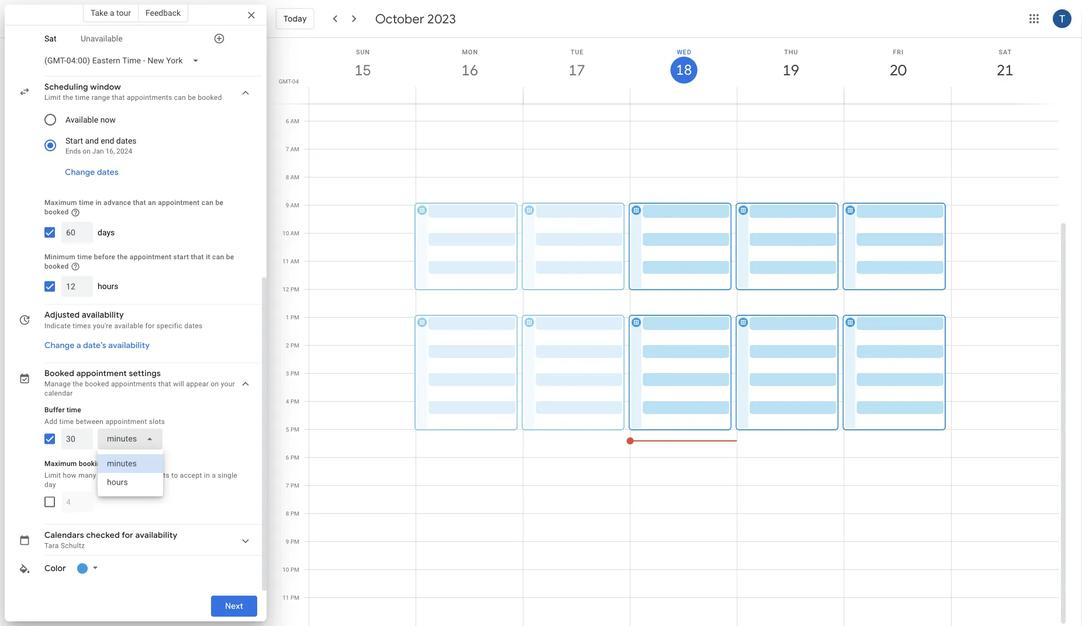 Task type: locate. For each thing, give the bounding box(es) containing it.
0 vertical spatial 8
[[286, 174, 289, 181]]

12 pm
[[283, 286, 299, 293]]

jan
[[92, 148, 104, 156]]

0 vertical spatial dates
[[116, 136, 137, 146]]

can inside scheduling window limit the time range that appointments can be booked
[[174, 94, 186, 102]]

1 horizontal spatial day
[[123, 460, 135, 469]]

0 vertical spatial sat
[[44, 34, 56, 44]]

sat 21
[[996, 48, 1013, 80]]

pm down 8 pm
[[291, 539, 299, 546]]

and
[[85, 136, 99, 146]]

1 vertical spatial change
[[44, 341, 75, 352]]

availability inside calendars checked for availability tara schultz
[[135, 531, 178, 542]]

12
[[283, 286, 289, 293]]

saturday, october 21 element
[[992, 57, 1019, 84]]

availability right checked
[[135, 531, 178, 542]]

option
[[98, 455, 163, 474], [98, 474, 163, 492]]

minimum time before the appointment start that it can be booked
[[44, 253, 234, 271]]

appointments down settings
[[111, 381, 156, 389]]

appointment down change a date's availability
[[76, 369, 127, 380]]

1 vertical spatial 6
[[286, 454, 289, 461]]

be for window
[[188, 94, 196, 102]]

1 vertical spatial dates
[[97, 168, 119, 178]]

0 vertical spatial 11
[[282, 258, 289, 265]]

that
[[112, 94, 125, 102], [133, 199, 146, 207], [191, 253, 204, 262], [158, 381, 171, 389]]

sat up saturday, october 21 element
[[999, 48, 1012, 56]]

1 vertical spatial appointments
[[111, 381, 156, 389]]

9 up 10 pm at the left of page
[[286, 539, 289, 546]]

availability inside button
[[108, 341, 150, 352]]

availability for date's
[[108, 341, 150, 352]]

a for take
[[110, 8, 114, 18]]

1 vertical spatial be
[[215, 199, 224, 207]]

12 pm from the top
[[291, 595, 299, 602]]

0 horizontal spatial a
[[77, 341, 81, 352]]

3 pm
[[286, 370, 299, 377]]

7 up 8 pm
[[286, 482, 289, 489]]

1 limit from the top
[[44, 94, 61, 102]]

1 vertical spatial 11
[[283, 595, 289, 602]]

1 vertical spatial 8
[[286, 511, 289, 518]]

1 8 from the top
[[286, 174, 289, 181]]

to
[[172, 472, 178, 480]]

1 horizontal spatial sat
[[999, 48, 1012, 56]]

2 vertical spatial availability
[[135, 531, 178, 542]]

16 column header
[[416, 38, 524, 104]]

feedback button
[[139, 4, 188, 22]]

friday, october 20 element
[[885, 57, 912, 84]]

0 vertical spatial 7
[[286, 146, 289, 153]]

day up calendars
[[44, 481, 56, 490]]

for right checked
[[122, 531, 133, 542]]

10 am
[[282, 230, 299, 237]]

7 up 8 am
[[286, 146, 289, 153]]

on left jan
[[83, 148, 91, 156]]

option group
[[40, 107, 241, 159]]

am down 9 am
[[290, 230, 299, 237]]

many
[[78, 472, 96, 480]]

pm for 3 pm
[[291, 370, 299, 377]]

0 vertical spatial limit
[[44, 94, 61, 102]]

option down per
[[98, 474, 163, 492]]

a left single
[[212, 472, 216, 480]]

0 vertical spatial be
[[188, 94, 196, 102]]

1 horizontal spatial be
[[215, 199, 224, 207]]

availability down "available"
[[108, 341, 150, 352]]

can for time
[[212, 253, 224, 262]]

availability up you're
[[82, 311, 124, 321]]

limit left how
[[44, 472, 61, 480]]

1 pm from the top
[[291, 286, 299, 293]]

0 vertical spatial change
[[65, 168, 95, 178]]

calendars checked for availability tara schultz
[[44, 531, 178, 551]]

start
[[173, 253, 189, 262]]

sat up 'scheduling'
[[44, 34, 56, 44]]

limit
[[44, 94, 61, 102], [44, 472, 61, 480]]

for left specific
[[145, 322, 155, 331]]

2 10 from the top
[[283, 567, 289, 574]]

the right manage
[[73, 381, 83, 389]]

1 vertical spatial sat
[[999, 48, 1012, 56]]

time inside scheduling window limit the time range that appointments can be booked
[[75, 94, 90, 102]]

time left range
[[75, 94, 90, 102]]

6 pm from the top
[[291, 426, 299, 433]]

2 7 from the top
[[286, 482, 289, 489]]

1 horizontal spatial on
[[211, 381, 219, 389]]

None field
[[40, 51, 209, 72], [98, 429, 163, 450], [40, 51, 209, 72], [98, 429, 163, 450]]

am up '12 pm'
[[290, 258, 299, 265]]

limit down 'scheduling'
[[44, 94, 61, 102]]

a left date's
[[77, 341, 81, 352]]

2 vertical spatial a
[[212, 472, 216, 480]]

be inside scheduling window limit the time range that appointments can be booked
[[188, 94, 196, 102]]

pm down 7 pm
[[291, 511, 299, 518]]

10 pm from the top
[[291, 539, 299, 546]]

1 vertical spatial in
[[204, 472, 210, 480]]

time inside maximum time in advance that an appointment can be booked
[[79, 199, 94, 207]]

pm for 5 pm
[[291, 426, 299, 433]]

change down ends on the top left of the page
[[65, 168, 95, 178]]

dates up 2024
[[116, 136, 137, 146]]

appear
[[186, 381, 209, 389]]

2 horizontal spatial a
[[212, 472, 216, 480]]

am up 9 am
[[290, 174, 299, 181]]

day
[[123, 460, 135, 469], [44, 481, 56, 490]]

8 for 8 am
[[286, 174, 289, 181]]

2 6 from the top
[[286, 454, 289, 461]]

on left your
[[211, 381, 219, 389]]

11 pm from the top
[[291, 567, 299, 574]]

maximum
[[44, 199, 77, 207], [44, 460, 77, 469]]

for inside calendars checked for availability tara schultz
[[122, 531, 133, 542]]

2 limit from the top
[[44, 472, 61, 480]]

how
[[63, 472, 77, 480]]

1 vertical spatial 9
[[286, 539, 289, 546]]

11 for 11 am
[[282, 258, 289, 265]]

2 horizontal spatial be
[[226, 253, 234, 262]]

0 vertical spatial the
[[63, 94, 73, 102]]

1 vertical spatial day
[[44, 481, 56, 490]]

the down 'scheduling'
[[63, 94, 73, 102]]

0 vertical spatial 6
[[286, 118, 289, 125]]

2 vertical spatial can
[[212, 253, 224, 262]]

8
[[286, 174, 289, 181], [286, 511, 289, 518]]

now
[[100, 115, 116, 125]]

1 vertical spatial availability
[[108, 341, 150, 352]]

slots
[[149, 418, 165, 426]]

pm for 12 pm
[[291, 286, 299, 293]]

1 7 from the top
[[286, 146, 289, 153]]

in right accept on the left of the page
[[204, 472, 210, 480]]

4 pm from the top
[[291, 370, 299, 377]]

start and end dates ends on jan 16, 2024
[[65, 136, 137, 156]]

be
[[188, 94, 196, 102], [215, 199, 224, 207], [226, 253, 234, 262]]

pm right 2
[[291, 342, 299, 349]]

19
[[782, 61, 799, 80]]

1 maximum from the top
[[44, 199, 77, 207]]

8 am
[[286, 174, 299, 181]]

time right "buffer"
[[67, 407, 81, 415]]

appointments inside booked appointment settings manage the booked appointments that will appear on your calendar
[[111, 381, 156, 389]]

window
[[90, 82, 121, 93]]

maximum inside maximum time in advance that an appointment can be booked
[[44, 199, 77, 207]]

available
[[65, 115, 98, 125]]

wed
[[677, 48, 692, 56]]

15 column header
[[309, 38, 416, 104]]

1 horizontal spatial in
[[204, 472, 210, 480]]

maximum up maximum days in advance that an appointment can be booked number field in the left top of the page
[[44, 199, 77, 207]]

take a tour button
[[83, 4, 139, 22]]

0 horizontal spatial sat
[[44, 34, 56, 44]]

0 horizontal spatial on
[[83, 148, 91, 156]]

2 vertical spatial appointments
[[124, 472, 170, 480]]

2 vertical spatial dates
[[184, 322, 203, 331]]

11
[[282, 258, 289, 265], [283, 595, 289, 602]]

grid
[[271, 38, 1068, 627]]

1 6 from the top
[[286, 118, 289, 125]]

4 am from the top
[[290, 202, 299, 209]]

pm right 3
[[291, 370, 299, 377]]

7 am
[[286, 146, 299, 153]]

pm for 1 pm
[[291, 314, 299, 321]]

advance
[[104, 199, 131, 207]]

2 8 from the top
[[286, 511, 289, 518]]

pm up 7 pm
[[291, 454, 299, 461]]

scheduling
[[44, 82, 88, 93]]

maximum for maximum time in advance that an appointment can be booked
[[44, 199, 77, 207]]

date's
[[83, 341, 106, 352]]

appointment
[[158, 199, 200, 207], [130, 253, 172, 262], [76, 369, 127, 380], [106, 418, 147, 426]]

a
[[110, 8, 114, 18], [77, 341, 81, 352], [212, 472, 216, 480]]

1 vertical spatial on
[[211, 381, 219, 389]]

7 pm from the top
[[291, 454, 299, 461]]

fri
[[893, 48, 904, 56]]

be inside maximum time in advance that an appointment can be booked
[[215, 199, 224, 207]]

3 am from the top
[[290, 174, 299, 181]]

pm
[[291, 286, 299, 293], [291, 314, 299, 321], [291, 342, 299, 349], [291, 370, 299, 377], [291, 398, 299, 405], [291, 426, 299, 433], [291, 454, 299, 461], [291, 482, 299, 489], [291, 511, 299, 518], [291, 539, 299, 546], [291, 567, 299, 574], [291, 595, 299, 602]]

11 up 12
[[282, 258, 289, 265]]

time left the before
[[77, 253, 92, 262]]

appointment left the slots
[[106, 418, 147, 426]]

dates right specific
[[184, 322, 203, 331]]

mon
[[462, 48, 478, 56]]

sunday, october 15 element
[[349, 57, 376, 84]]

change down indicate
[[44, 341, 75, 352]]

indicate
[[44, 322, 71, 331]]

2 11 from the top
[[283, 595, 289, 602]]

7
[[286, 146, 289, 153], [286, 482, 289, 489]]

2 9 from the top
[[286, 539, 289, 546]]

change for change a date's availability
[[44, 341, 75, 352]]

appointment left 'start' at the left top
[[130, 253, 172, 262]]

appointments right range
[[127, 94, 172, 102]]

8 for 8 pm
[[286, 511, 289, 518]]

maximum up how
[[44, 460, 77, 469]]

appointment right an
[[158, 199, 200, 207]]

0 vertical spatial 10
[[282, 230, 289, 237]]

6 for 6 am
[[286, 118, 289, 125]]

0 vertical spatial appointments
[[127, 94, 172, 102]]

0 vertical spatial can
[[174, 94, 186, 102]]

2 pm from the top
[[291, 314, 299, 321]]

5 am from the top
[[290, 230, 299, 237]]

maximum inside the maximum bookings per day limit how many booked appointments to accept in a single day
[[44, 460, 77, 469]]

6 down "5"
[[286, 454, 289, 461]]

dates inside adjusted availability indicate times you're available for specific dates
[[184, 322, 203, 331]]

that left it
[[191, 253, 204, 262]]

can inside minimum time before the appointment start that it can be booked
[[212, 253, 224, 262]]

sat for sat 21
[[999, 48, 1012, 56]]

be inside minimum time before the appointment start that it can be booked
[[226, 253, 234, 262]]

checked
[[86, 531, 120, 542]]

change
[[65, 168, 95, 178], [44, 341, 75, 352]]

change a date's availability
[[44, 341, 150, 352]]

16,
[[106, 148, 115, 156]]

option group containing available now
[[40, 107, 241, 159]]

single
[[218, 472, 237, 480]]

appointments left to
[[124, 472, 170, 480]]

option right many
[[98, 455, 163, 474]]

sat for sat
[[44, 34, 56, 44]]

pm for 11 pm
[[291, 595, 299, 602]]

1 horizontal spatial a
[[110, 8, 114, 18]]

0 vertical spatial for
[[145, 322, 155, 331]]

0 horizontal spatial for
[[122, 531, 133, 542]]

booked inside scheduling window limit the time range that appointments can be booked
[[198, 94, 222, 102]]

9 up the 10 am
[[286, 202, 289, 209]]

2 maximum from the top
[[44, 460, 77, 469]]

in inside maximum time in advance that an appointment can be booked
[[96, 199, 102, 207]]

am up 8 am
[[290, 146, 299, 153]]

an
[[148, 199, 156, 207]]

0 vertical spatial in
[[96, 199, 102, 207]]

9
[[286, 202, 289, 209], [286, 539, 289, 546]]

time
[[75, 94, 90, 102], [79, 199, 94, 207], [77, 253, 92, 262], [67, 407, 81, 415], [59, 418, 74, 426]]

1 option from the top
[[98, 455, 163, 474]]

dates down 16,
[[97, 168, 119, 178]]

unavailable
[[81, 34, 123, 44]]

10 up 11 pm
[[283, 567, 289, 574]]

0 vertical spatial on
[[83, 148, 91, 156]]

pm right 12
[[291, 286, 299, 293]]

1 9 from the top
[[286, 202, 289, 209]]

availability for for
[[135, 531, 178, 542]]

5 pm from the top
[[291, 398, 299, 405]]

pm right 4
[[291, 398, 299, 405]]

a left the tour
[[110, 8, 114, 18]]

8 up 9 am
[[286, 174, 289, 181]]

booked
[[198, 94, 222, 102], [44, 208, 69, 217], [44, 263, 69, 271], [85, 381, 109, 389], [98, 472, 122, 480]]

be for time
[[226, 253, 234, 262]]

1 11 from the top
[[282, 258, 289, 265]]

am down 8 am
[[290, 202, 299, 209]]

1 horizontal spatial for
[[145, 322, 155, 331]]

for inside adjusted availability indicate times you're available for specific dates
[[145, 322, 155, 331]]

pm right 1 in the left of the page
[[291, 314, 299, 321]]

8 pm from the top
[[291, 482, 299, 489]]

change for change dates
[[65, 168, 95, 178]]

3 pm from the top
[[291, 342, 299, 349]]

8 down 7 pm
[[286, 511, 289, 518]]

7 for 7 pm
[[286, 482, 289, 489]]

10 up 11 am
[[282, 230, 289, 237]]

1 vertical spatial maximum
[[44, 460, 77, 469]]

1 am from the top
[[290, 118, 299, 125]]

appointment inside buffer time add time between appointment slots
[[106, 418, 147, 426]]

per
[[111, 460, 121, 469]]

17
[[568, 61, 585, 80]]

appointments
[[127, 94, 172, 102], [111, 381, 156, 389], [124, 472, 170, 480]]

the inside minimum time before the appointment start that it can be booked
[[117, 253, 128, 262]]

that left will
[[158, 381, 171, 389]]

day right per
[[123, 460, 135, 469]]

maximum time in advance that an appointment can be booked
[[44, 199, 224, 217]]

6 up the 7 am on the top left
[[286, 118, 289, 125]]

availability inside adjusted availability indicate times you're available for specific dates
[[82, 311, 124, 321]]

pm down 10 pm at the left of page
[[291, 595, 299, 602]]

0 horizontal spatial day
[[44, 481, 56, 490]]

on inside booked appointment settings manage the booked appointments that will appear on your calendar
[[211, 381, 219, 389]]

2 vertical spatial the
[[73, 381, 83, 389]]

that down 'window'
[[112, 94, 125, 102]]

booked inside the maximum bookings per day limit how many booked appointments to accept in a single day
[[98, 472, 122, 480]]

can for window
[[174, 94, 186, 102]]

0 vertical spatial 9
[[286, 202, 289, 209]]

0 vertical spatial maximum
[[44, 199, 77, 207]]

can inside maximum time in advance that an appointment can be booked
[[202, 199, 214, 207]]

1 10 from the top
[[282, 230, 289, 237]]

0 vertical spatial availability
[[82, 311, 124, 321]]

1 vertical spatial 10
[[283, 567, 289, 574]]

2 vertical spatial be
[[226, 253, 234, 262]]

am for 8 am
[[290, 174, 299, 181]]

2 am from the top
[[290, 146, 299, 153]]

for
[[145, 322, 155, 331], [122, 531, 133, 542]]

pm for 4 pm
[[291, 398, 299, 405]]

1 vertical spatial limit
[[44, 472, 61, 480]]

1 vertical spatial the
[[117, 253, 128, 262]]

am up the 7 am on the top left
[[290, 118, 299, 125]]

0 vertical spatial a
[[110, 8, 114, 18]]

booked inside booked appointment settings manage the booked appointments that will appear on your calendar
[[85, 381, 109, 389]]

sat inside sat 21
[[999, 48, 1012, 56]]

pm for 8 pm
[[291, 511, 299, 518]]

pm for 9 pm
[[291, 539, 299, 546]]

1 vertical spatial for
[[122, 531, 133, 542]]

in left advance
[[96, 199, 102, 207]]

1 vertical spatial a
[[77, 341, 81, 352]]

can
[[174, 94, 186, 102], [202, 199, 214, 207], [212, 253, 224, 262]]

0 horizontal spatial be
[[188, 94, 196, 102]]

20 column header
[[844, 38, 952, 104]]

that left an
[[133, 199, 146, 207]]

availability
[[82, 311, 124, 321], [108, 341, 150, 352], [135, 531, 178, 542]]

0 horizontal spatial in
[[96, 199, 102, 207]]

6 am from the top
[[290, 258, 299, 265]]

1 vertical spatial can
[[202, 199, 214, 207]]

pm up 8 pm
[[291, 482, 299, 489]]

in inside the maximum bookings per day limit how many booked appointments to accept in a single day
[[204, 472, 210, 480]]

time down change dates
[[79, 199, 94, 207]]

1 vertical spatial 7
[[286, 482, 289, 489]]

appointment inside minimum time before the appointment start that it can be booked
[[130, 253, 172, 262]]

time inside minimum time before the appointment start that it can be booked
[[77, 253, 92, 262]]

the right the before
[[117, 253, 128, 262]]

pm right "5"
[[291, 426, 299, 433]]

0 vertical spatial day
[[123, 460, 135, 469]]

11 down 10 pm at the left of page
[[283, 595, 289, 602]]

sun
[[356, 48, 370, 56]]

pm down 9 pm
[[291, 567, 299, 574]]

the inside scheduling window limit the time range that appointments can be booked
[[63, 94, 73, 102]]

Maximum days in advance that an appointment can be booked number field
[[66, 222, 88, 243]]

9 pm from the top
[[291, 511, 299, 518]]



Task type: vqa. For each thing, say whether or not it's contained in the screenshot.
between
yes



Task type: describe. For each thing, give the bounding box(es) containing it.
color
[[44, 564, 66, 575]]

that inside maximum time in advance that an appointment can be booked
[[133, 199, 146, 207]]

change a date's availability button
[[40, 336, 154, 357]]

5 pm
[[286, 426, 299, 433]]

am for 11 am
[[290, 258, 299, 265]]

available
[[114, 322, 143, 331]]

wednesday, october 18, today element
[[671, 57, 698, 84]]

21
[[996, 61, 1013, 80]]

04
[[292, 78, 299, 85]]

change dates button
[[60, 159, 123, 187]]

that inside scheduling window limit the time range that appointments can be booked
[[112, 94, 125, 102]]

dates inside start and end dates ends on jan 16, 2024
[[116, 136, 137, 146]]

take
[[91, 8, 108, 18]]

6 for 6 pm
[[286, 454, 289, 461]]

8 pm
[[286, 511, 299, 518]]

calendar
[[44, 390, 73, 398]]

minimum
[[44, 253, 75, 262]]

9 for 9 pm
[[286, 539, 289, 546]]

next
[[225, 602, 243, 612]]

on inside start and end dates ends on jan 16, 2024
[[83, 148, 91, 156]]

gmt-04
[[279, 78, 299, 85]]

9 for 9 am
[[286, 202, 289, 209]]

2024
[[117, 148, 132, 156]]

end
[[101, 136, 114, 146]]

manage
[[44, 381, 71, 389]]

the for window
[[63, 94, 73, 102]]

Minimum amount of hours before the start of the appointment that it can be booked number field
[[66, 277, 88, 298]]

1
[[286, 314, 289, 321]]

2 pm
[[286, 342, 299, 349]]

times
[[73, 322, 91, 331]]

your
[[221, 381, 235, 389]]

thursday, october 19 element
[[778, 57, 805, 84]]

10 for 10 pm
[[283, 567, 289, 574]]

sun 15
[[354, 48, 371, 80]]

unit of time selection list box
[[98, 450, 163, 497]]

11 pm
[[283, 595, 299, 602]]

20
[[889, 61, 906, 80]]

time for buffer
[[67, 407, 81, 415]]

add
[[44, 418, 57, 426]]

appointments inside scheduling window limit the time range that appointments can be booked
[[127, 94, 172, 102]]

take a tour
[[91, 8, 131, 18]]

Buffer time number field
[[66, 429, 88, 450]]

buffer
[[44, 407, 65, 415]]

1 pm
[[286, 314, 299, 321]]

thu
[[785, 48, 799, 56]]

october 2023
[[375, 11, 456, 27]]

scheduling window limit the time range that appointments can be booked
[[44, 82, 222, 102]]

hours
[[98, 282, 118, 292]]

before
[[94, 253, 115, 262]]

17 column header
[[523, 38, 631, 104]]

booked inside minimum time before the appointment start that it can be booked
[[44, 263, 69, 271]]

Maximum bookings per day number field
[[66, 492, 88, 514]]

am for 7 am
[[290, 146, 299, 153]]

5
[[286, 426, 289, 433]]

limit inside scheduling window limit the time range that appointments can be booked
[[44, 94, 61, 102]]

ends
[[65, 148, 81, 156]]

a for change
[[77, 341, 81, 352]]

feedback
[[146, 8, 181, 18]]

that inside minimum time before the appointment start that it can be booked
[[191, 253, 204, 262]]

pm for 10 pm
[[291, 567, 299, 574]]

available now
[[65, 115, 116, 125]]

booked
[[44, 369, 74, 380]]

appointment inside booked appointment settings manage the booked appointments that will appear on your calendar
[[76, 369, 127, 380]]

am for 9 am
[[290, 202, 299, 209]]

9 am
[[286, 202, 299, 209]]

it
[[206, 253, 210, 262]]

fri 20
[[889, 48, 906, 80]]

tuesday, october 17 element
[[564, 57, 591, 84]]

10 pm
[[283, 567, 299, 574]]

4
[[286, 398, 289, 405]]

16
[[461, 61, 478, 80]]

21 column header
[[951, 38, 1059, 104]]

dates inside button
[[97, 168, 119, 178]]

accept
[[180, 472, 202, 480]]

next button
[[211, 593, 257, 621]]

booked inside maximum time in advance that an appointment can be booked
[[44, 208, 69, 217]]

11 for 11 pm
[[283, 595, 289, 602]]

11 am
[[282, 258, 299, 265]]

6 pm
[[286, 454, 299, 461]]

the inside booked appointment settings manage the booked appointments that will appear on your calendar
[[73, 381, 83, 389]]

15
[[354, 61, 371, 80]]

appointments inside the maximum bookings per day limit how many booked appointments to accept in a single day
[[124, 472, 170, 480]]

the for time
[[117, 253, 128, 262]]

thu 19
[[782, 48, 799, 80]]

today button
[[276, 5, 314, 33]]

2023
[[428, 11, 456, 27]]

9 pm
[[286, 539, 299, 546]]

18
[[675, 61, 692, 79]]

6 am
[[286, 118, 299, 125]]

time for maximum
[[79, 199, 94, 207]]

tara
[[44, 543, 59, 551]]

gmt-
[[279, 78, 292, 85]]

am for 10 am
[[290, 230, 299, 237]]

monday, october 16 element
[[457, 57, 483, 84]]

7 for 7 am
[[286, 146, 289, 153]]

grid containing 15
[[271, 38, 1068, 627]]

a inside the maximum bookings per day limit how many booked appointments to accept in a single day
[[212, 472, 216, 480]]

october
[[375, 11, 425, 27]]

settings
[[129, 369, 161, 380]]

19 column header
[[737, 38, 845, 104]]

pm for 6 pm
[[291, 454, 299, 461]]

10 for 10 am
[[282, 230, 289, 237]]

time for minimum
[[77, 253, 92, 262]]

appointment inside maximum time in advance that an appointment can be booked
[[158, 199, 200, 207]]

maximum bookings per day limit how many booked appointments to accept in a single day
[[44, 460, 237, 490]]

limit inside the maximum bookings per day limit how many booked appointments to accept in a single day
[[44, 472, 61, 480]]

2 option from the top
[[98, 474, 163, 492]]

18 column header
[[630, 38, 738, 104]]

will
[[173, 381, 184, 389]]

tue
[[571, 48, 584, 56]]

that inside booked appointment settings manage the booked appointments that will appear on your calendar
[[158, 381, 171, 389]]

time right add
[[59, 418, 74, 426]]

pm for 2 pm
[[291, 342, 299, 349]]

specific
[[157, 322, 182, 331]]

mon 16
[[461, 48, 478, 80]]

tue 17
[[568, 48, 585, 80]]

bookings
[[79, 460, 109, 469]]

am for 6 am
[[290, 118, 299, 125]]

4 pm
[[286, 398, 299, 405]]

buffer time add time between appointment slots
[[44, 407, 165, 426]]

change dates
[[65, 168, 119, 178]]

booked appointment settings manage the booked appointments that will appear on your calendar
[[44, 369, 235, 398]]

tour
[[116, 8, 131, 18]]

pm for 7 pm
[[291, 482, 299, 489]]

maximum for maximum bookings per day limit how many booked appointments to accept in a single day
[[44, 460, 77, 469]]

today
[[284, 13, 307, 24]]

3
[[286, 370, 289, 377]]



